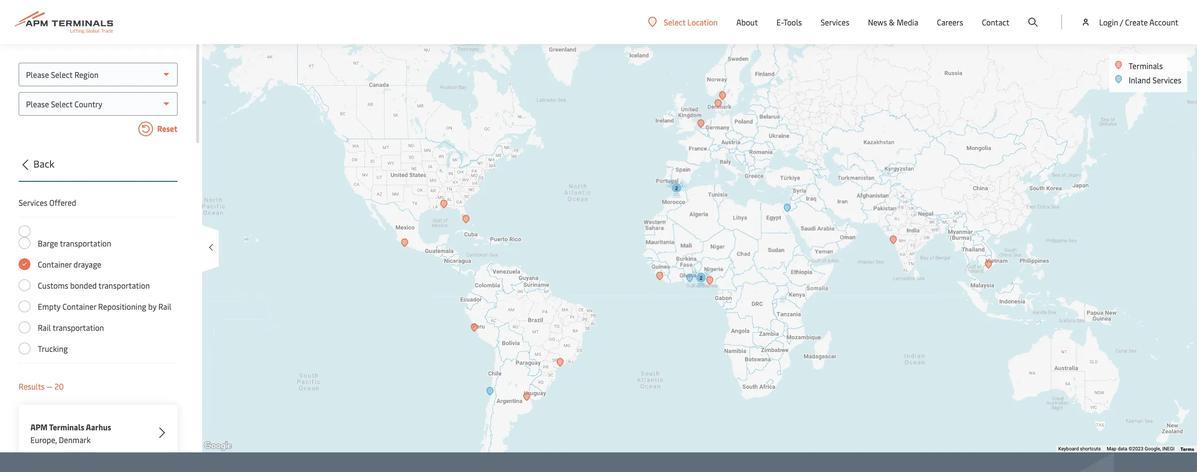 Task type: locate. For each thing, give the bounding box(es) containing it.
container
[[38, 259, 72, 270], [62, 301, 96, 312]]

—
[[47, 381, 53, 392]]

back
[[33, 157, 54, 170]]

denmark
[[59, 435, 91, 446]]

terminals inside the apm terminals aarhus europe, denmark
[[49, 422, 84, 433]]

services left offered
[[19, 197, 47, 208]]

google,
[[1145, 447, 1161, 452]]

0 horizontal spatial terminals
[[49, 422, 84, 433]]

1 vertical spatial services
[[1153, 75, 1182, 85]]

0 vertical spatial transportation
[[60, 238, 111, 249]]

reset
[[155, 123, 178, 134]]

results
[[19, 381, 45, 392]]

create
[[1125, 17, 1148, 27]]

apm terminals aarhus europe, denmark
[[30, 422, 111, 446]]

careers button
[[937, 0, 964, 44]]

inland services
[[1129, 75, 1182, 85]]

rail transportation
[[38, 322, 104, 333]]

customs bonded transportation
[[38, 280, 150, 291]]

terminals up denmark
[[49, 422, 84, 433]]

barge
[[38, 238, 58, 249]]

1 vertical spatial rail
[[38, 322, 51, 333]]

inland
[[1129, 75, 1151, 85]]

2 vertical spatial transportation
[[53, 322, 104, 333]]

data
[[1118, 447, 1128, 452]]

terminals
[[1129, 60, 1163, 71], [49, 422, 84, 433]]

0 vertical spatial rail
[[158, 301, 172, 312]]

services
[[821, 17, 850, 27], [1153, 75, 1182, 85], [19, 197, 47, 208]]

transportation up drayage
[[60, 238, 111, 249]]

media
[[897, 17, 919, 27]]

map data ©2023 google, inegi
[[1107, 447, 1175, 452]]

location
[[688, 16, 718, 27]]

0 horizontal spatial services
[[19, 197, 47, 208]]

2 vertical spatial services
[[19, 197, 47, 208]]

1 horizontal spatial services
[[821, 17, 850, 27]]

Customs bonded transportation radio
[[19, 280, 30, 292]]

login / create account
[[1099, 17, 1179, 27]]

google image
[[202, 440, 234, 453]]

transportation
[[60, 238, 111, 249], [99, 280, 150, 291], [53, 322, 104, 333]]

transportation for barge transportation
[[60, 238, 111, 249]]

inegi
[[1163, 447, 1175, 452]]

rail right by
[[158, 301, 172, 312]]

services for services offered
[[19, 197, 47, 208]]

1 horizontal spatial 2
[[700, 275, 703, 281]]

container up customs
[[38, 259, 72, 270]]

contact
[[982, 17, 1010, 27]]

by
[[148, 301, 156, 312]]

trucking
[[38, 344, 68, 354]]

services offered
[[19, 197, 76, 208]]

Rail transportation radio
[[19, 322, 30, 334]]

services right inland
[[1153, 75, 1182, 85]]

map region
[[189, 0, 1197, 473]]

1 vertical spatial terminals
[[49, 422, 84, 433]]

e-
[[777, 17, 784, 27]]

Trucking radio
[[19, 343, 30, 355]]

0 horizontal spatial 2
[[675, 185, 678, 191]]

Empty Container Repositioning by Rail radio
[[19, 301, 30, 313]]

apm
[[30, 422, 48, 433]]

barge transportation
[[38, 238, 111, 249]]

0 vertical spatial terminals
[[1129, 60, 1163, 71]]

keyboard
[[1059, 447, 1079, 452]]

2
[[675, 185, 678, 191], [700, 275, 703, 281]]

about button
[[737, 0, 758, 44]]

transportation up repositioning
[[99, 280, 150, 291]]

transportation up trucking
[[53, 322, 104, 333]]

contact button
[[982, 0, 1010, 44]]

2 horizontal spatial services
[[1153, 75, 1182, 85]]

terminals up inland
[[1129, 60, 1163, 71]]

terms
[[1181, 446, 1194, 453]]

rail right rail transportation option
[[38, 322, 51, 333]]

rail
[[158, 301, 172, 312], [38, 322, 51, 333]]

empty
[[38, 301, 61, 312]]

back button
[[16, 157, 178, 182]]

0 vertical spatial services
[[821, 17, 850, 27]]

map
[[1107, 447, 1117, 452]]

None radio
[[19, 226, 30, 238]]

services right tools
[[821, 17, 850, 27]]

container down bonded
[[62, 301, 96, 312]]

results — 20
[[19, 381, 64, 392]]



Task type: vqa. For each thing, say whether or not it's contained in the screenshot.
the top his
no



Task type: describe. For each thing, give the bounding box(es) containing it.
1 vertical spatial 2
[[700, 275, 703, 281]]

select location button
[[648, 16, 718, 27]]

europe,
[[30, 435, 57, 446]]

1 vertical spatial transportation
[[99, 280, 150, 291]]

keyboard shortcuts
[[1059, 447, 1101, 452]]

news & media
[[868, 17, 919, 27]]

1 horizontal spatial rail
[[158, 301, 172, 312]]

careers
[[937, 17, 964, 27]]

tools
[[784, 17, 802, 27]]

select location
[[664, 16, 718, 27]]

1 vertical spatial container
[[62, 301, 96, 312]]

reset button
[[19, 122, 178, 138]]

select
[[664, 16, 686, 27]]

Barge transportation radio
[[19, 238, 30, 249]]

bonded
[[70, 280, 97, 291]]

aarhus
[[86, 422, 111, 433]]

services for services
[[821, 17, 850, 27]]

about
[[737, 17, 758, 27]]

repositioning
[[98, 301, 146, 312]]

e-tools button
[[777, 0, 802, 44]]

login / create account link
[[1081, 0, 1179, 44]]

account
[[1150, 17, 1179, 27]]

/
[[1120, 17, 1124, 27]]

©2023
[[1129, 447, 1144, 452]]

login
[[1099, 17, 1119, 27]]

news & media button
[[868, 0, 919, 44]]

e-tools
[[777, 17, 802, 27]]

20
[[54, 381, 64, 392]]

1 horizontal spatial terminals
[[1129, 60, 1163, 71]]

customs
[[38, 280, 68, 291]]

news
[[868, 17, 887, 27]]

drayage
[[74, 259, 101, 270]]

empty container repositioning by rail
[[38, 301, 172, 312]]

shortcuts
[[1080, 447, 1101, 452]]

0 vertical spatial 2
[[675, 185, 678, 191]]

keyboard shortcuts button
[[1059, 446, 1101, 453]]

Container drayage radio
[[19, 259, 30, 270]]

transportation for rail transportation
[[53, 322, 104, 333]]

0 horizontal spatial rail
[[38, 322, 51, 333]]

terms link
[[1181, 446, 1194, 453]]

container drayage
[[38, 259, 101, 270]]

0 vertical spatial container
[[38, 259, 72, 270]]

services button
[[821, 0, 850, 44]]

offered
[[49, 197, 76, 208]]

&
[[889, 17, 895, 27]]



